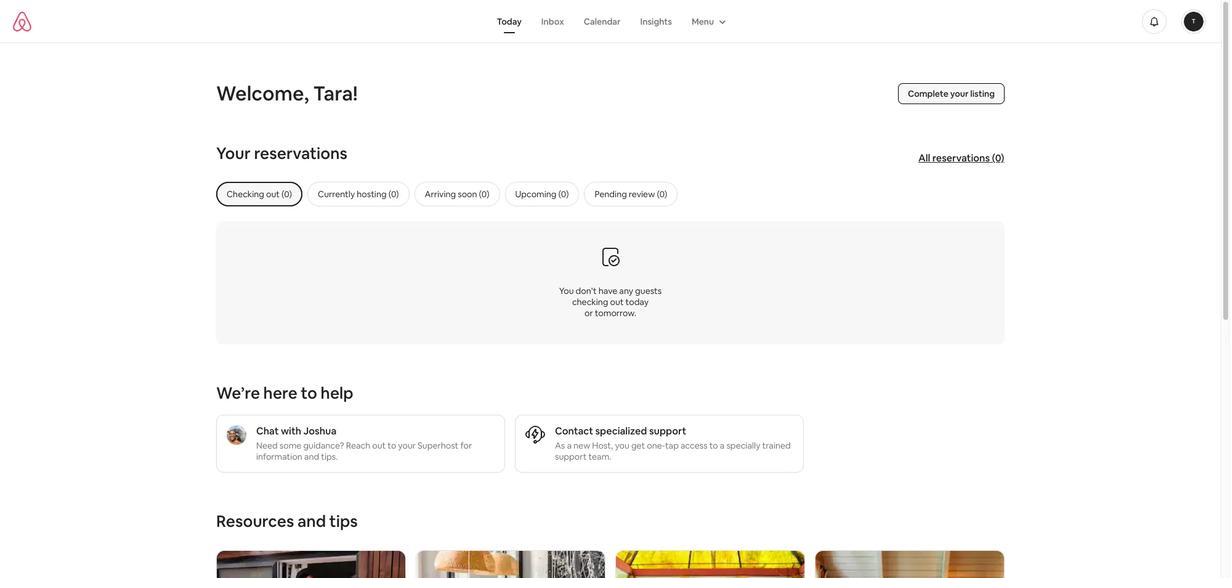 Task type: vqa. For each thing, say whether or not it's contained in the screenshot.
rightmost "Airbnb"
no



Task type: describe. For each thing, give the bounding box(es) containing it.
one-
[[647, 440, 666, 451]]

currently hosting (0)
[[318, 189, 399, 200]]

you don't have any guests checking out today or tomorrow.
[[560, 285, 662, 318]]

we're here to help
[[216, 383, 354, 404]]

today
[[626, 296, 649, 307]]

soon (0)
[[458, 189, 490, 200]]

insights
[[641, 16, 672, 27]]

checking
[[227, 189, 264, 200]]

upcoming
[[516, 189, 557, 200]]

and tips.
[[304, 451, 338, 462]]

welcome,
[[216, 81, 309, 106]]

your
[[216, 143, 251, 164]]

superhost
[[418, 440, 459, 451]]

resources
[[216, 511, 294, 532]]

chat
[[256, 425, 279, 438]]

resources and tips
[[216, 511, 358, 532]]

today
[[497, 16, 522, 27]]

you
[[560, 285, 574, 296]]

inbox
[[542, 16, 564, 27]]

joshua
[[304, 425, 337, 438]]

review (0)
[[629, 189, 668, 200]]

complete your listing
[[909, 88, 996, 99]]

host,
[[593, 440, 614, 451]]

insights link
[[631, 10, 682, 33]]

tap
[[666, 440, 679, 451]]

some
[[280, 440, 302, 451]]

2 a from the left
[[720, 440, 725, 451]]

have
[[599, 285, 618, 296]]

all reservations (0)
[[919, 151, 1005, 164]]

or tomorrow.
[[585, 307, 637, 318]]

pending review (0)
[[595, 189, 668, 200]]

calendar
[[584, 16, 621, 27]]

your reservations
[[216, 143, 348, 164]]

upcoming (0)
[[516, 189, 569, 200]]

you
[[615, 440, 630, 451]]

out inside chat with joshua need some guidance? reach out to your superhost for information and tips.
[[372, 440, 386, 451]]

complete
[[909, 88, 949, 99]]

listing
[[971, 88, 996, 99]]

tara!
[[313, 81, 358, 106]]

arriving
[[425, 189, 456, 200]]

1 horizontal spatial your
[[951, 88, 969, 99]]

checking out (0)
[[227, 189, 292, 200]]

reservation filters group
[[216, 182, 1030, 206]]

to inside contact specialized support as a new host, you get one-tap access to a specially trained support team.
[[710, 440, 719, 451]]



Task type: locate. For each thing, give the bounding box(es) containing it.
1 vertical spatial (0)
[[559, 189, 569, 200]]

1 horizontal spatial reservations
[[933, 151, 991, 164]]

pending
[[595, 189, 627, 200]]

to inside chat with joshua need some guidance? reach out to your superhost for information and tips.
[[388, 440, 397, 451]]

guests
[[636, 285, 662, 296]]

for
[[461, 440, 472, 451]]

to right "reach"
[[388, 440, 397, 451]]

menu
[[692, 16, 715, 27]]

to left help
[[301, 383, 318, 404]]

a left the specially
[[720, 440, 725, 451]]

specialized
[[596, 425, 648, 438]]

0 vertical spatial out
[[611, 296, 624, 307]]

contact
[[555, 425, 594, 438]]

arriving soon (0)
[[425, 189, 490, 200]]

welcome, tara!
[[216, 81, 358, 106]]

access
[[681, 440, 708, 451]]

we're
[[216, 383, 260, 404]]

out
[[611, 296, 624, 307], [372, 440, 386, 451]]

a right as
[[567, 440, 572, 451]]

reservations right all
[[933, 151, 991, 164]]

to
[[301, 383, 318, 404], [388, 440, 397, 451], [710, 440, 719, 451]]

hosting (0)
[[357, 189, 399, 200]]

your
[[951, 88, 969, 99], [398, 440, 416, 451]]

out (0)
[[266, 189, 292, 200]]

0 horizontal spatial reservations
[[254, 143, 348, 164]]

2 horizontal spatial to
[[710, 440, 719, 451]]

1 vertical spatial your
[[398, 440, 416, 451]]

a
[[567, 440, 572, 451], [720, 440, 725, 451]]

0 horizontal spatial your
[[398, 440, 416, 451]]

specially
[[727, 440, 761, 451]]

your left superhost
[[398, 440, 416, 451]]

complete your listing link
[[899, 83, 1005, 104]]

currently
[[318, 189, 355, 200]]

information
[[256, 451, 303, 462]]

thumbnail card image
[[217, 551, 406, 578], [217, 551, 406, 578], [417, 551, 605, 578], [417, 551, 605, 578], [616, 551, 805, 578], [616, 551, 805, 578], [816, 551, 1005, 578], [816, 551, 1005, 578]]

reservations for all
[[933, 151, 991, 164]]

1 horizontal spatial out
[[611, 296, 624, 307]]

get
[[632, 440, 646, 451]]

menu button
[[682, 10, 734, 33]]

out left "today"
[[611, 296, 624, 307]]

out inside you don't have any guests checking out today or tomorrow.
[[611, 296, 624, 307]]

0 vertical spatial (0)
[[993, 151, 1005, 164]]

help
[[321, 383, 354, 404]]

1 horizontal spatial a
[[720, 440, 725, 451]]

support
[[650, 425, 687, 438]]

chat with joshua need some guidance? reach out to your superhost for information and tips.
[[256, 425, 472, 462]]

any
[[620, 285, 634, 296]]

need
[[256, 440, 278, 451]]

0 vertical spatial your
[[951, 88, 969, 99]]

out right "reach"
[[372, 440, 386, 451]]

all reservations (0) link
[[913, 146, 1012, 170]]

your left "listing"
[[951, 88, 969, 99]]

1 horizontal spatial (0)
[[993, 151, 1005, 164]]

reach
[[346, 440, 371, 451]]

as
[[555, 440, 565, 451]]

here
[[264, 383, 298, 404]]

with
[[281, 425, 302, 438]]

inbox link
[[532, 10, 574, 33]]

0 horizontal spatial out
[[372, 440, 386, 451]]

reservations
[[254, 143, 348, 164], [933, 151, 991, 164]]

reservations for your
[[254, 143, 348, 164]]

contact specialized support as a new host, you get one-tap access to a specially trained support team.
[[555, 425, 791, 462]]

0 horizontal spatial to
[[301, 383, 318, 404]]

guidance?
[[304, 440, 344, 451]]

reservations up out (0)
[[254, 143, 348, 164]]

1 horizontal spatial to
[[388, 440, 397, 451]]

and
[[298, 511, 326, 532]]

new
[[574, 440, 591, 451]]

1 a from the left
[[567, 440, 572, 451]]

to right access
[[710, 440, 719, 451]]

tips
[[330, 511, 358, 532]]

checking
[[573, 296, 609, 307]]

(0) inside reservation filters "group"
[[559, 189, 569, 200]]

main navigation menu image
[[1185, 11, 1204, 31]]

your inside chat with joshua need some guidance? reach out to your superhost for information and tips.
[[398, 440, 416, 451]]

today link
[[487, 10, 532, 33]]

(0)
[[993, 151, 1005, 164], [559, 189, 569, 200]]

trained
[[763, 440, 791, 451]]

0 horizontal spatial (0)
[[559, 189, 569, 200]]

0 horizontal spatial a
[[567, 440, 572, 451]]

support team.
[[555, 451, 612, 462]]

1 vertical spatial out
[[372, 440, 386, 451]]

don't
[[576, 285, 597, 296]]

all
[[919, 151, 931, 164]]

calendar link
[[574, 10, 631, 33]]



